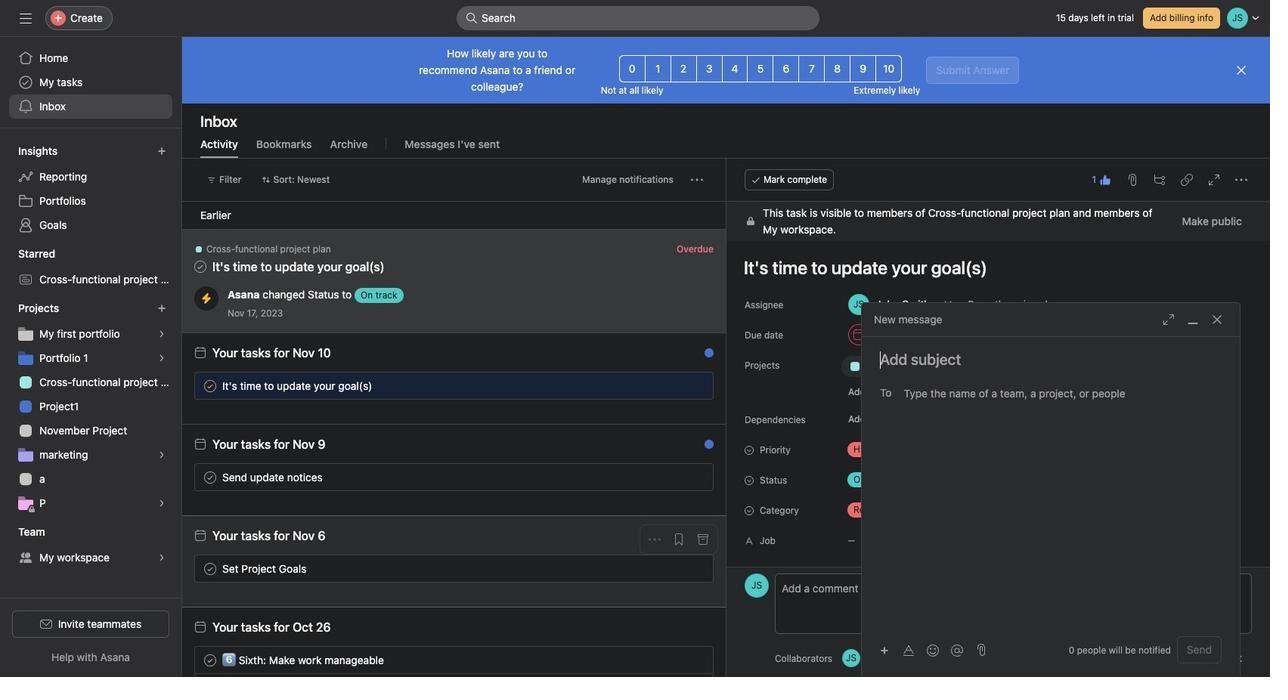 Task type: locate. For each thing, give the bounding box(es) containing it.
1 vertical spatial mark complete image
[[201, 560, 219, 578]]

option group
[[619, 55, 903, 82]]

mark complete checkbox down your tasks for nov 6, task 'element'
[[201, 560, 219, 578]]

mark complete image
[[201, 377, 219, 395], [201, 560, 219, 578]]

open user profile image
[[745, 574, 769, 598]]

2 mark complete image from the top
[[201, 652, 219, 670]]

Mark complete checkbox
[[201, 377, 219, 395], [201, 560, 219, 578]]

0 vertical spatial archive notification image
[[697, 443, 710, 455]]

mark complete image
[[201, 469, 219, 487], [201, 652, 219, 670]]

1 vertical spatial mark complete image
[[201, 652, 219, 670]]

0 vertical spatial add to bookmarks image
[[673, 247, 685, 259]]

archive notification image right more actions icon
[[697, 534, 710, 546]]

0 comments image
[[691, 380, 703, 392]]

1 like. you liked this task image
[[1100, 174, 1112, 186]]

1 mark complete checkbox from the top
[[201, 377, 219, 395]]

None radio
[[619, 55, 646, 82], [696, 55, 723, 82], [799, 55, 826, 82], [619, 55, 646, 82], [696, 55, 723, 82], [799, 55, 826, 82]]

starred element
[[0, 241, 182, 295]]

add or remove collaborators image left insert an object image
[[843, 650, 861, 668]]

1 mark complete image from the top
[[201, 377, 219, 395]]

1 mark complete image from the top
[[201, 469, 219, 487]]

mark complete checkbox down your tasks for nov 10, task element
[[201, 377, 219, 395]]

1 vertical spatial mark complete checkbox
[[201, 652, 219, 670]]

1 vertical spatial archive notification image
[[697, 351, 710, 363]]

list box
[[457, 6, 820, 30]]

0 vertical spatial mark complete checkbox
[[201, 469, 219, 487]]

1 vertical spatial archive notification image
[[697, 534, 710, 546]]

archive notification image down 0 comments icon
[[697, 443, 710, 455]]

mark complete checkbox down your tasks for oct 26, task element
[[201, 652, 219, 670]]

mark complete image down your tasks for nov 6, task 'element'
[[201, 560, 219, 578]]

0 vertical spatial mark complete image
[[201, 469, 219, 487]]

mark complete image down your tasks for nov 9, task 'element'
[[201, 469, 219, 487]]

more actions image
[[649, 534, 661, 546]]

Mark complete checkbox
[[201, 469, 219, 487], [201, 652, 219, 670]]

main content
[[727, 202, 1271, 678]]

2 archive notification image from the top
[[697, 351, 710, 363]]

insert an object image
[[881, 646, 890, 655]]

0 vertical spatial archive notification image
[[697, 247, 710, 259]]

projects element
[[0, 295, 182, 519]]

0 vertical spatial mark complete checkbox
[[201, 377, 219, 395]]

sort: newest image
[[261, 176, 270, 185]]

archive notification image
[[697, 247, 710, 259], [697, 351, 710, 363]]

copy task link image
[[1182, 174, 1194, 186]]

mark complete image down your tasks for nov 10, task element
[[201, 377, 219, 395]]

None radio
[[645, 55, 671, 82], [671, 55, 697, 82], [722, 55, 749, 82], [748, 55, 774, 82], [773, 55, 800, 82], [825, 55, 851, 82], [850, 55, 877, 82], [876, 55, 903, 82], [645, 55, 671, 82], [671, 55, 697, 82], [722, 55, 749, 82], [748, 55, 774, 82], [773, 55, 800, 82], [825, 55, 851, 82], [850, 55, 877, 82], [876, 55, 903, 82]]

add or remove collaborators image
[[843, 650, 861, 668], [912, 654, 921, 663]]

mark complete image for 1st mark complete option from the top
[[201, 469, 219, 487]]

add or remove collaborators image left emoji "image"
[[912, 654, 921, 663]]

Type the name of a team, a project, or people text field
[[904, 384, 1214, 402]]

dialog
[[862, 303, 1241, 678]]

attachments: add a file to this task, it's time to update your goal(s) image
[[1127, 174, 1139, 186]]

mark complete image down your tasks for oct 26, task element
[[201, 652, 219, 670]]

2 mark complete image from the top
[[201, 560, 219, 578]]

mark complete checkbox down your tasks for nov 9, task 'element'
[[201, 469, 219, 487]]

1 vertical spatial add to bookmarks image
[[673, 534, 685, 546]]

0 vertical spatial mark complete image
[[201, 377, 219, 395]]

1 add to bookmarks image from the top
[[673, 247, 685, 259]]

archive notification image
[[697, 443, 710, 455], [697, 534, 710, 546]]

2 mark complete checkbox from the top
[[201, 652, 219, 670]]

teams element
[[0, 519, 182, 573]]

minimize image
[[1188, 314, 1200, 326]]

full screen image
[[1209, 174, 1221, 186]]

add to bookmarks image
[[673, 247, 685, 259], [673, 534, 685, 546]]

archive notification image down more actions image
[[697, 247, 710, 259]]

close image
[[1212, 314, 1224, 326]]

archive notification image up 0 comments icon
[[697, 351, 710, 363]]

1 vertical spatial mark complete checkbox
[[201, 560, 219, 578]]

toolbar
[[874, 640, 971, 662]]



Task type: describe. For each thing, give the bounding box(es) containing it.
1 archive notification image from the top
[[697, 247, 710, 259]]

1 horizontal spatial add or remove collaborators image
[[912, 654, 921, 663]]

emoji image
[[927, 645, 940, 657]]

dismiss image
[[1236, 64, 1248, 76]]

0 horizontal spatial add or remove collaborators image
[[843, 650, 861, 668]]

1 mark complete checkbox from the top
[[201, 469, 219, 487]]

formatting image
[[903, 645, 915, 657]]

Add subject text field
[[862, 349, 1241, 371]]

your tasks for nov 6, task element
[[213, 530, 326, 543]]

1 like. you liked this task image
[[666, 380, 679, 392]]

1 archive notification image from the top
[[697, 443, 710, 455]]

your tasks for nov 10, task element
[[213, 346, 331, 360]]

2 add to bookmarks image from the top
[[673, 534, 685, 546]]

— text field
[[842, 527, 1253, 554]]

insights element
[[0, 138, 182, 241]]

hide sidebar image
[[20, 12, 32, 24]]

your tasks for nov 9, task element
[[213, 438, 326, 452]]

it's time to update your goal(s) dialog
[[727, 159, 1271, 678]]

clear due date image
[[1017, 331, 1026, 340]]

your tasks for oct 26, task element
[[213, 621, 331, 635]]

2 archive notification image from the top
[[697, 534, 710, 546]]

expand popout to full screen image
[[1163, 314, 1176, 326]]

add subtask image
[[1154, 174, 1166, 186]]

more actions for this task image
[[1236, 174, 1248, 186]]

prominent image
[[466, 12, 478, 24]]

global element
[[0, 37, 182, 128]]

Task Name text field
[[735, 250, 1253, 285]]

more actions image
[[691, 174, 704, 186]]

mark complete image for 2nd mark complete option
[[201, 652, 219, 670]]

2 mark complete checkbox from the top
[[201, 560, 219, 578]]

remove assignee image
[[944, 300, 953, 309]]

at mention image
[[952, 645, 964, 657]]



Task type: vqa. For each thing, say whether or not it's contained in the screenshot.
third Archive notification image from the bottom of the page
yes



